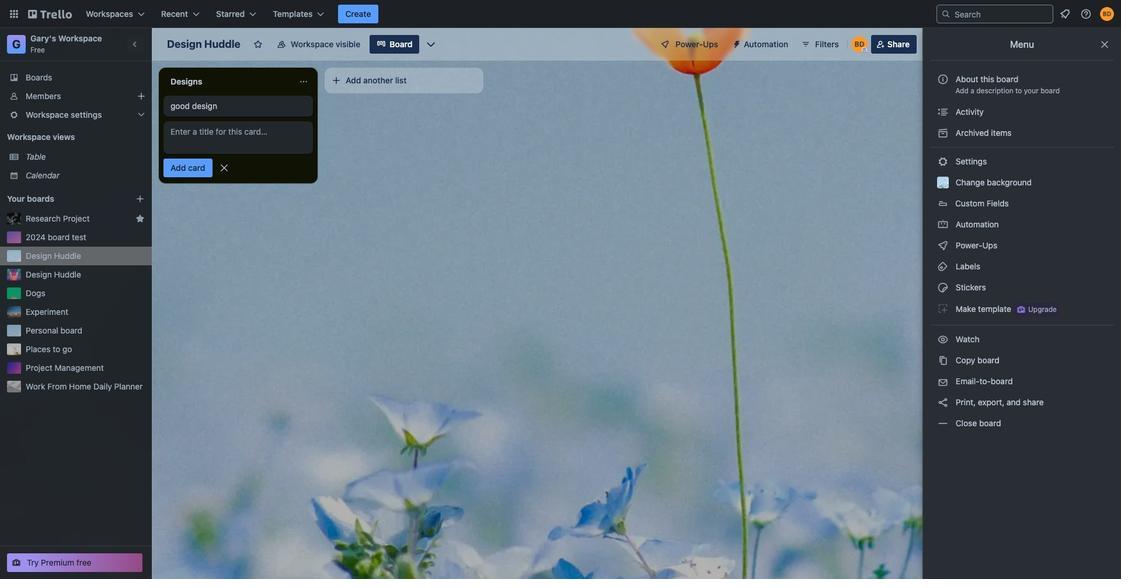 Task type: locate. For each thing, give the bounding box(es) containing it.
8 sm image from the top
[[937, 334, 949, 346]]

add board image
[[135, 194, 145, 204]]

this member is an admin of this board. image
[[862, 47, 867, 53]]

sm image
[[728, 35, 744, 51], [937, 282, 949, 294], [937, 355, 949, 367]]

your boards with 10 items element
[[7, 192, 118, 206]]

star or unstar board image
[[253, 40, 263, 49]]

0 vertical spatial sm image
[[728, 35, 744, 51]]

2 sm image from the top
[[937, 127, 949, 139]]

barb dwyer (barbdwyer3) image
[[1100, 7, 1114, 21], [851, 36, 868, 53]]

5 sm image from the top
[[937, 240, 949, 252]]

1 vertical spatial barb dwyer (barbdwyer3) image
[[851, 36, 868, 53]]

None text field
[[163, 72, 294, 91]]

sm image
[[937, 106, 949, 118], [937, 127, 949, 139], [937, 156, 949, 168], [937, 219, 949, 231], [937, 240, 949, 252], [937, 261, 949, 273], [937, 303, 949, 315], [937, 334, 949, 346], [937, 397, 949, 409], [937, 418, 949, 430]]

6 sm image from the top
[[937, 261, 949, 273]]

0 vertical spatial barb dwyer (barbdwyer3) image
[[1100, 7, 1114, 21]]

starred icon image
[[135, 214, 145, 224]]

Search field
[[951, 6, 1053, 22]]

back to home image
[[28, 5, 72, 23]]

9 sm image from the top
[[937, 397, 949, 409]]

2 vertical spatial sm image
[[937, 355, 949, 367]]

search image
[[941, 9, 951, 19]]



Task type: vqa. For each thing, say whether or not it's contained in the screenshot.
added
no



Task type: describe. For each thing, give the bounding box(es) containing it.
Board name text field
[[161, 35, 246, 54]]

4 sm image from the top
[[937, 219, 949, 231]]

cancel image
[[218, 162, 230, 174]]

1 vertical spatial sm image
[[937, 282, 949, 294]]

open information menu image
[[1080, 8, 1092, 20]]

Enter a title for this card… text field
[[163, 121, 313, 154]]

1 horizontal spatial barb dwyer (barbdwyer3) image
[[1100, 7, 1114, 21]]

primary element
[[0, 0, 1121, 28]]

0 notifications image
[[1058, 7, 1072, 21]]

customize views image
[[425, 39, 437, 50]]

1 sm image from the top
[[937, 106, 949, 118]]

workspace navigation collapse icon image
[[127, 36, 144, 53]]

10 sm image from the top
[[937, 418, 949, 430]]

0 horizontal spatial barb dwyer (barbdwyer3) image
[[851, 36, 868, 53]]

7 sm image from the top
[[937, 303, 949, 315]]

3 sm image from the top
[[937, 156, 949, 168]]



